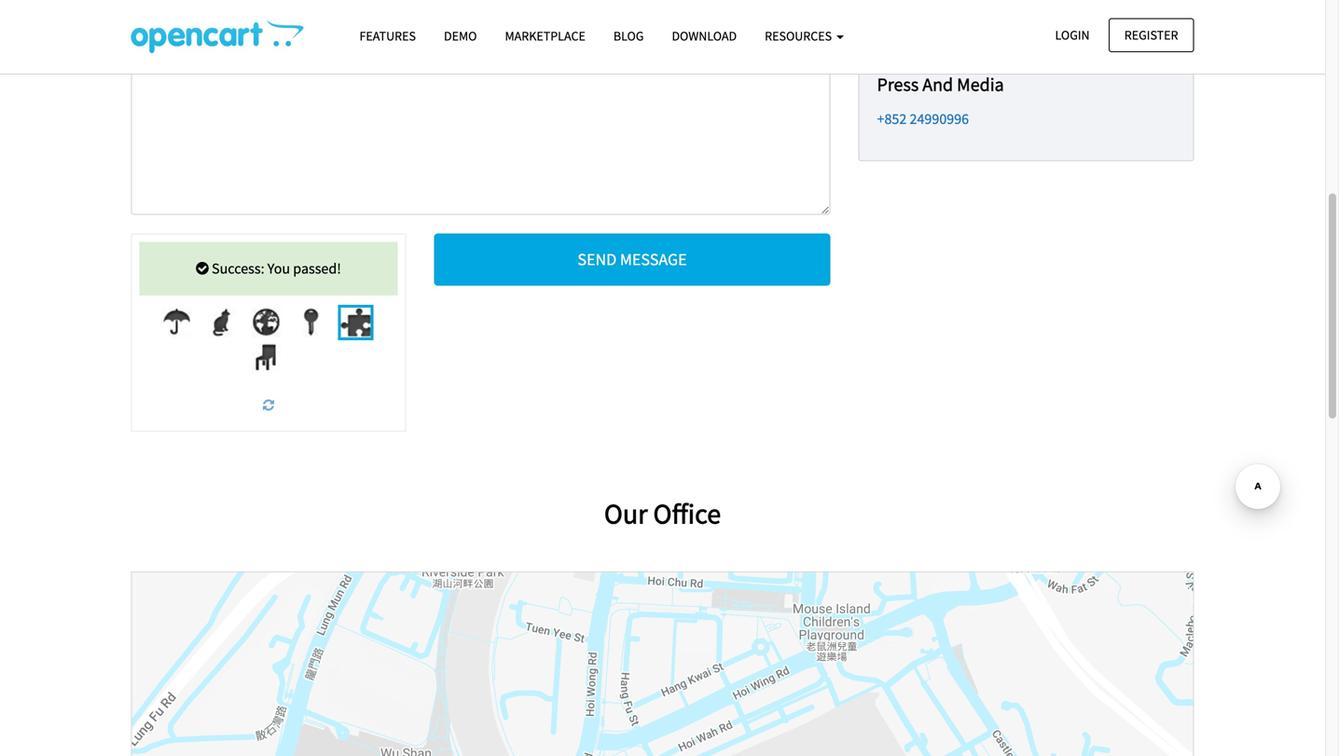 Task type: describe. For each thing, give the bounding box(es) containing it.
refresh image
[[263, 399, 274, 412]]

send message button
[[434, 234, 830, 286]]

login
[[1055, 27, 1090, 43]]

success:
[[212, 259, 264, 278]]

message inside button
[[620, 249, 687, 270]]

blog link
[[600, 20, 658, 52]]

press and media
[[877, 73, 1004, 96]]

map region
[[132, 573, 1193, 756]]

Message text field
[[131, 33, 830, 215]]

our
[[604, 496, 648, 531]]

demo
[[444, 28, 477, 44]]

marketplace
[[505, 28, 586, 44]]

0 vertical spatial message
[[141, 4, 201, 25]]

login link
[[1039, 18, 1106, 52]]

media
[[957, 73, 1004, 96]]

demo link
[[430, 20, 491, 52]]

features
[[360, 28, 416, 44]]

marketplace link
[[491, 20, 600, 52]]

you
[[267, 259, 290, 278]]

passed!
[[293, 259, 341, 278]]

download link
[[658, 20, 751, 52]]

blog
[[614, 28, 644, 44]]



Task type: locate. For each thing, give the bounding box(es) containing it.
0 horizontal spatial message
[[141, 4, 201, 25]]

office
[[653, 496, 721, 531]]

check circle image
[[196, 261, 209, 276]]

register link
[[1109, 18, 1194, 52]]

and
[[923, 73, 953, 96]]

resources link
[[751, 20, 858, 52]]

press
[[877, 73, 919, 96]]

success: you passed!
[[209, 259, 341, 278]]

1 horizontal spatial message
[[620, 249, 687, 270]]

send
[[578, 249, 617, 270]]

resources
[[765, 28, 835, 44]]

1 vertical spatial message
[[620, 249, 687, 270]]

download
[[672, 28, 737, 44]]

features link
[[346, 20, 430, 52]]

+852 24990996
[[877, 110, 969, 128]]

our office
[[604, 496, 721, 531]]

message
[[141, 4, 201, 25], [620, 249, 687, 270]]

register
[[1125, 27, 1178, 43]]

send message
[[578, 249, 687, 270]]

+852
[[877, 110, 907, 128]]

24990996
[[910, 110, 969, 128]]

opencart - contact image
[[131, 20, 304, 53]]

+852 24990996 link
[[877, 110, 969, 128]]



Task type: vqa. For each thing, say whether or not it's contained in the screenshot.
size,
no



